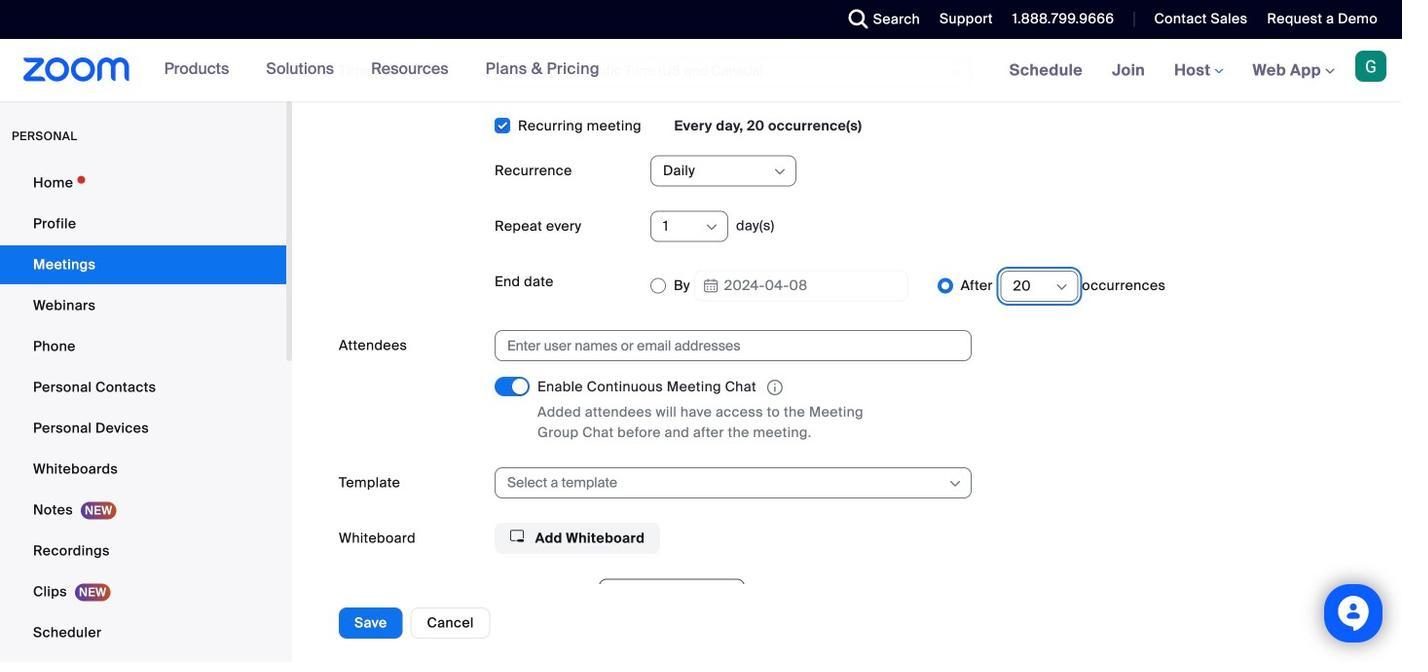 Task type: locate. For each thing, give the bounding box(es) containing it.
meetings navigation
[[995, 39, 1402, 103]]

1 horizontal spatial show options image
[[772, 164, 788, 180]]

option group
[[650, 266, 1355, 306]]

group
[[495, 579, 1355, 662]]

banner
[[0, 39, 1402, 103]]

0 vertical spatial show options image
[[772, 164, 788, 180]]

show options image
[[772, 164, 788, 180], [704, 220, 720, 235]]

Date Picker text field
[[694, 270, 908, 301]]

1 vertical spatial show options image
[[704, 220, 720, 235]]

zoom logo image
[[23, 57, 130, 82]]

0 horizontal spatial show options image
[[704, 220, 720, 235]]

application
[[538, 377, 908, 398]]

select meeting template text field
[[507, 469, 946, 498]]



Task type: vqa. For each thing, say whether or not it's contained in the screenshot.
add icon
no



Task type: describe. For each thing, give the bounding box(es) containing it.
personal menu menu
[[0, 164, 286, 662]]

Persistent Chat, enter email address,Enter user names or email addresses text field
[[507, 331, 942, 361]]

product information navigation
[[150, 39, 614, 101]]

profile picture image
[[1355, 51, 1387, 82]]

add whiteboard image
[[510, 529, 524, 543]]

learn more about enable continuous meeting chat image
[[761, 379, 789, 397]]



